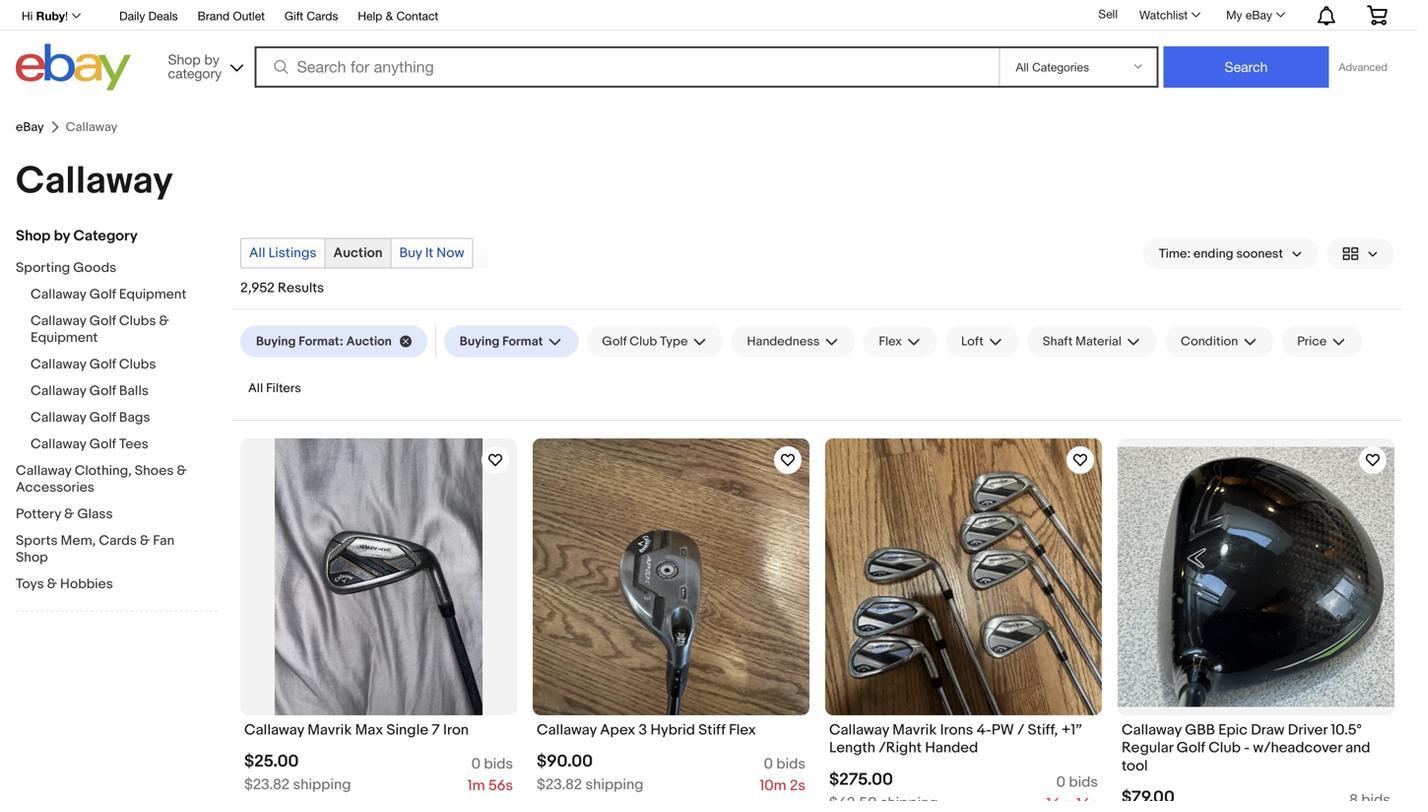 Task type: describe. For each thing, give the bounding box(es) containing it.
now
[[437, 245, 465, 262]]

shop by category
[[168, 51, 222, 81]]

shop by category button
[[159, 44, 248, 86]]

golf up clothing,
[[89, 436, 116, 453]]

callaway apex 3 hybrid stiff flex image
[[533, 438, 810, 715]]

callaway gbb epic draw driver 10.5° regular golf club - w/headcover and tool
[[1122, 721, 1371, 775]]

tool
[[1122, 757, 1148, 775]]

golf club type
[[602, 334, 688, 349]]

flex inside dropdown button
[[879, 334, 903, 349]]

-
[[1245, 739, 1250, 757]]

daily
[[119, 9, 145, 23]]

shaft material button
[[1028, 326, 1158, 357]]

regular
[[1122, 739, 1174, 757]]

2,952 results
[[240, 280, 324, 297]]

shoes
[[135, 463, 174, 479]]

accessories
[[16, 479, 94, 496]]

0 bids
[[1057, 773, 1099, 791]]

2,952
[[240, 280, 275, 297]]

stiff
[[699, 721, 726, 739]]

advanced link
[[1330, 47, 1398, 87]]

all for all listings
[[249, 245, 266, 262]]

brand outlet
[[198, 9, 265, 23]]

0 bids $23.82 shipping for $25.00
[[244, 755, 513, 794]]

sell link
[[1090, 7, 1127, 21]]

0 bids $23.82 shipping for $90.00
[[537, 755, 806, 794]]

+1"
[[1062, 721, 1083, 739]]

& left glass
[[64, 506, 74, 523]]

!
[[65, 9, 68, 23]]

results
[[278, 280, 324, 297]]

1 vertical spatial auction
[[346, 334, 392, 349]]

10.5°
[[1332, 721, 1362, 739]]

& down callaway golf equipment 'link'
[[159, 313, 169, 330]]

epic
[[1219, 721, 1248, 739]]

glass
[[77, 506, 113, 523]]

category
[[168, 65, 222, 81]]

filters
[[266, 381, 301, 396]]

stiff,
[[1028, 721, 1059, 739]]

auction link
[[326, 239, 391, 268]]

listings
[[269, 245, 317, 262]]

2 horizontal spatial 0
[[1057, 773, 1066, 791]]

gift
[[285, 9, 304, 23]]

shipping for $90.00
[[586, 776, 644, 794]]

ebay link
[[16, 119, 44, 135]]

condition
[[1181, 334, 1239, 349]]

brand
[[198, 9, 230, 23]]

loft
[[962, 334, 984, 349]]

golf up callaway golf balls link
[[89, 356, 116, 373]]

outlet
[[233, 9, 265, 23]]

by for category
[[204, 51, 220, 67]]

1 link
[[1356, 0, 1400, 28]]

none submit inside shop by category banner
[[1164, 46, 1330, 88]]

ebay inside callaway main content
[[16, 119, 44, 135]]

callaway golf tees link
[[31, 436, 218, 455]]

buy it now
[[400, 245, 465, 262]]

buying format button
[[444, 326, 579, 357]]

mavrik for $275.00
[[893, 721, 937, 739]]

callaway main content
[[0, 111, 1419, 801]]

callaway mavrik irons 4-pw / stiff, +1" length /right handed
[[830, 721, 1083, 757]]

shop for shop by category
[[16, 227, 51, 245]]

all filters button
[[240, 373, 309, 404]]

all listings
[[249, 245, 317, 262]]

callaway inside callaway mavrik irons 4-pw / stiff, +1" length /right handed
[[830, 721, 890, 739]]

shaft
[[1043, 334, 1073, 349]]

club inside callaway gbb epic draw driver 10.5° regular golf club - w/headcover and tool
[[1209, 739, 1241, 757]]

time: ending soonest
[[1160, 246, 1284, 261]]

soonest
[[1237, 246, 1284, 261]]

it
[[425, 245, 434, 262]]

shop for shop by category
[[168, 51, 201, 67]]

& right toys
[[47, 576, 57, 593]]

single
[[387, 721, 429, 739]]

view: gallery view image
[[1343, 243, 1379, 264]]

help & contact
[[358, 9, 439, 23]]

callaway apex 3 hybrid stiff flex link
[[537, 721, 806, 744]]

tees
[[119, 436, 149, 453]]

all filters
[[248, 381, 301, 396]]

$25.00
[[244, 751, 299, 772]]

sporting
[[16, 260, 70, 276]]

flex inside "link"
[[729, 721, 756, 739]]

shop by category
[[16, 227, 138, 245]]

gift cards
[[285, 9, 338, 23]]

deals
[[148, 9, 178, 23]]

callaway golf clubs & equipment link
[[31, 313, 218, 348]]

2 horizontal spatial bids
[[1069, 773, 1099, 791]]

golf inside "dropdown button"
[[602, 334, 627, 349]]

gbb
[[1186, 721, 1216, 739]]

hybrid
[[651, 721, 696, 739]]

shipping for $25.00
[[293, 776, 351, 794]]

apex
[[600, 721, 636, 739]]

fan
[[153, 533, 175, 549]]

brand outlet link
[[198, 6, 265, 28]]

contact
[[397, 9, 439, 23]]

$90.00
[[537, 751, 593, 772]]

mavrik for $25.00
[[308, 721, 352, 739]]

bids for $90.00
[[777, 755, 806, 773]]

/
[[1018, 721, 1025, 739]]

daily deals link
[[119, 6, 178, 28]]

handed
[[926, 739, 979, 757]]

2 clubs from the top
[[119, 356, 156, 373]]

cards inside sporting goods callaway golf equipment callaway golf clubs & equipment callaway golf clubs callaway golf balls callaway golf bags callaway golf tees callaway clothing, shoes & accessories pottery & glass sports mem, cards & fan shop toys & hobbies
[[99, 533, 137, 549]]

golf down callaway golf equipment 'link'
[[89, 313, 116, 330]]

buying format: auction link
[[240, 326, 427, 357]]

watchlist
[[1140, 8, 1188, 22]]

& left fan
[[140, 533, 150, 549]]

& inside "account" navigation
[[386, 9, 393, 23]]

format:
[[299, 334, 344, 349]]

callaway mavrik irons 4-pw / stiff, +1" length /right handed image
[[826, 438, 1103, 715]]

hi ruby !
[[22, 9, 68, 23]]

buying for buying format
[[460, 334, 500, 349]]

1m 56s
[[468, 777, 513, 795]]

format
[[503, 334, 543, 349]]



Task type: locate. For each thing, give the bounding box(es) containing it.
category
[[73, 227, 138, 245]]

bags
[[119, 409, 150, 426]]

auction
[[333, 245, 383, 262], [346, 334, 392, 349]]

shaft material
[[1043, 334, 1122, 349]]

club down epic
[[1209, 739, 1241, 757]]

0 horizontal spatial shipping
[[293, 776, 351, 794]]

bids up 2s
[[777, 755, 806, 773]]

$23.82 for $90.00
[[537, 776, 582, 794]]

1 vertical spatial club
[[1209, 739, 1241, 757]]

3
[[639, 721, 647, 739]]

0 vertical spatial club
[[630, 334, 657, 349]]

1 vertical spatial ebay
[[16, 119, 44, 135]]

handedness button
[[732, 326, 856, 357]]

buying left format
[[460, 334, 500, 349]]

2 mavrik from the left
[[893, 721, 937, 739]]

auction right format:
[[346, 334, 392, 349]]

0 vertical spatial auction
[[333, 245, 383, 262]]

1 horizontal spatial club
[[1209, 739, 1241, 757]]

1 horizontal spatial 0
[[764, 755, 774, 773]]

buying format: auction
[[256, 334, 392, 349]]

ending
[[1194, 246, 1234, 261]]

shop up the sporting
[[16, 227, 51, 245]]

callaway golf equipment link
[[31, 286, 218, 305]]

callaway mavrik irons 4-pw / stiff, +1" length /right handed link
[[830, 721, 1099, 762]]

Search for anything text field
[[258, 48, 996, 86]]

mavrik inside callaway mavrik irons 4-pw / stiff, +1" length /right handed
[[893, 721, 937, 739]]

0 horizontal spatial equipment
[[31, 330, 98, 346]]

clubs down callaway golf equipment 'link'
[[119, 313, 156, 330]]

1 horizontal spatial equipment
[[119, 286, 187, 303]]

1 horizontal spatial by
[[204, 51, 220, 67]]

cards inside "account" navigation
[[307, 9, 338, 23]]

buying left format:
[[256, 334, 296, 349]]

buy
[[400, 245, 422, 262]]

shop inside sporting goods callaway golf equipment callaway golf clubs & equipment callaway golf clubs callaway golf balls callaway golf bags callaway golf tees callaway clothing, shoes & accessories pottery & glass sports mem, cards & fan shop toys & hobbies
[[16, 549, 48, 566]]

callaway inside callaway gbb epic draw driver 10.5° regular golf club - w/headcover and tool
[[1122, 721, 1182, 739]]

0 up 1m
[[472, 755, 481, 773]]

flex right stiff
[[729, 721, 756, 739]]

0 bids $23.82 shipping down the callaway apex 3 hybrid stiff flex "link"
[[537, 755, 806, 794]]

1 horizontal spatial mavrik
[[893, 721, 937, 739]]

1 shipping from the left
[[293, 776, 351, 794]]

by down "brand"
[[204, 51, 220, 67]]

price
[[1298, 334, 1328, 349]]

bids up 56s
[[484, 755, 513, 773]]

0 vertical spatial flex
[[879, 334, 903, 349]]

1m
[[468, 777, 485, 795]]

2 $23.82 from the left
[[537, 776, 582, 794]]

iron
[[443, 721, 469, 739]]

all listings link
[[241, 239, 325, 268]]

golf club type button
[[587, 326, 724, 357]]

$275.00
[[830, 769, 894, 790]]

shop inside shop by category
[[168, 51, 201, 67]]

1 horizontal spatial shipping
[[586, 776, 644, 794]]

0 down +1"
[[1057, 773, 1066, 791]]

1 vertical spatial flex
[[729, 721, 756, 739]]

my ebay
[[1227, 8, 1273, 22]]

mavrik
[[308, 721, 352, 739], [893, 721, 937, 739]]

loft button
[[946, 326, 1020, 357]]

driver
[[1289, 721, 1328, 739]]

help
[[358, 9, 383, 23]]

0 horizontal spatial ebay
[[16, 119, 44, 135]]

hobbies
[[60, 576, 113, 593]]

w/headcover
[[1254, 739, 1343, 757]]

club left type
[[630, 334, 657, 349]]

1 horizontal spatial bids
[[777, 755, 806, 773]]

0 horizontal spatial by
[[54, 227, 70, 245]]

flex left loft
[[879, 334, 903, 349]]

bids for $25.00
[[484, 755, 513, 773]]

0 bids $23.82 shipping down callaway mavrik max single 7 iron link
[[244, 755, 513, 794]]

7
[[432, 721, 440, 739]]

shop
[[168, 51, 201, 67], [16, 227, 51, 245], [16, 549, 48, 566]]

0 vertical spatial equipment
[[119, 286, 187, 303]]

$23.82 down $25.00
[[244, 776, 290, 794]]

all up 2,952 on the top
[[249, 245, 266, 262]]

0 horizontal spatial bids
[[484, 755, 513, 773]]

flex button
[[863, 326, 938, 357]]

1 vertical spatial by
[[54, 227, 70, 245]]

cards right gift
[[307, 9, 338, 23]]

pw
[[992, 721, 1015, 739]]

2 0 bids $23.82 shipping from the left
[[537, 755, 806, 794]]

0 horizontal spatial cards
[[99, 533, 137, 549]]

cards down 'pottery & glass' link
[[99, 533, 137, 549]]

all for all filters
[[248, 381, 263, 396]]

0 vertical spatial ebay
[[1246, 8, 1273, 22]]

by up the sporting
[[54, 227, 70, 245]]

1 vertical spatial cards
[[99, 533, 137, 549]]

ebay inside "account" navigation
[[1246, 8, 1273, 22]]

0 horizontal spatial buying
[[256, 334, 296, 349]]

1 horizontal spatial cards
[[307, 9, 338, 23]]

1 horizontal spatial 0 bids $23.82 shipping
[[537, 755, 806, 794]]

golf left bags on the left bottom
[[89, 409, 116, 426]]

1
[[1387, 2, 1393, 15]]

0 vertical spatial by
[[204, 51, 220, 67]]

1 vertical spatial clubs
[[119, 356, 156, 373]]

4-
[[977, 721, 992, 739]]

1 vertical spatial shop
[[16, 227, 51, 245]]

callaway golf clubs link
[[31, 356, 218, 375]]

0 vertical spatial clubs
[[119, 313, 156, 330]]

clubs up balls
[[119, 356, 156, 373]]

golf down gbb
[[1177, 739, 1206, 757]]

golf inside callaway gbb epic draw driver 10.5° regular golf club - w/headcover and tool
[[1177, 739, 1206, 757]]

condition button
[[1166, 326, 1274, 357]]

golf left type
[[602, 334, 627, 349]]

my
[[1227, 8, 1243, 22]]

bids down +1"
[[1069, 773, 1099, 791]]

0 horizontal spatial 0
[[472, 755, 481, 773]]

buying inside dropdown button
[[460, 334, 500, 349]]

cards
[[307, 9, 338, 23], [99, 533, 137, 549]]

shop down the deals
[[168, 51, 201, 67]]

pottery & glass link
[[16, 506, 203, 525]]

shipping
[[293, 776, 351, 794], [586, 776, 644, 794]]

None submit
[[1164, 46, 1330, 88]]

0 vertical spatial cards
[[307, 9, 338, 23]]

callaway mavrik max single 7 iron
[[244, 721, 469, 739]]

equipment
[[119, 286, 187, 303], [31, 330, 98, 346]]

time:
[[1160, 246, 1191, 261]]

golf left balls
[[89, 383, 116, 400]]

toys
[[16, 576, 44, 593]]

by
[[204, 51, 220, 67], [54, 227, 70, 245]]

shop up toys
[[16, 549, 48, 566]]

$23.82 down $90.00
[[537, 776, 582, 794]]

price button
[[1282, 326, 1363, 357]]

by for category
[[54, 227, 70, 245]]

2 buying from the left
[[460, 334, 500, 349]]

1 clubs from the top
[[119, 313, 156, 330]]

gift cards link
[[285, 6, 338, 28]]

$23.82
[[244, 776, 290, 794], [537, 776, 582, 794]]

& right shoes
[[177, 463, 187, 479]]

0 horizontal spatial flex
[[729, 721, 756, 739]]

type
[[660, 334, 688, 349]]

hi
[[22, 9, 33, 23]]

10m
[[760, 777, 787, 795]]

all inside button
[[248, 381, 263, 396]]

my ebay link
[[1216, 3, 1295, 27]]

clubs
[[119, 313, 156, 330], [119, 356, 156, 373]]

club inside "dropdown button"
[[630, 334, 657, 349]]

callaway golf balls link
[[31, 383, 218, 402]]

0 horizontal spatial $23.82
[[244, 776, 290, 794]]

account navigation
[[11, 0, 1403, 31]]

0 horizontal spatial 0 bids $23.82 shipping
[[244, 755, 513, 794]]

help & contact link
[[358, 6, 439, 28]]

1 horizontal spatial $23.82
[[537, 776, 582, 794]]

0 for $90.00
[[764, 755, 774, 773]]

irons
[[941, 721, 974, 739]]

1 mavrik from the left
[[308, 721, 352, 739]]

mavrik left 'max'
[[308, 721, 352, 739]]

all left the filters
[[248, 381, 263, 396]]

by inside callaway main content
[[54, 227, 70, 245]]

0 vertical spatial shop
[[168, 51, 201, 67]]

1 horizontal spatial ebay
[[1246, 8, 1273, 22]]

2 vertical spatial shop
[[16, 549, 48, 566]]

1 vertical spatial all
[[248, 381, 263, 396]]

shipping down $90.00
[[586, 776, 644, 794]]

mavrik up /right
[[893, 721, 937, 739]]

ruby
[[36, 9, 65, 23]]

sporting goods link
[[16, 260, 203, 278]]

2 shipping from the left
[[586, 776, 644, 794]]

callaway golf bags link
[[31, 409, 218, 428]]

1 0 bids $23.82 shipping from the left
[[244, 755, 513, 794]]

1 buying from the left
[[256, 334, 296, 349]]

callaway
[[16, 159, 173, 204], [31, 286, 86, 303], [31, 313, 86, 330], [31, 356, 86, 373], [31, 383, 86, 400], [31, 409, 86, 426], [31, 436, 86, 453], [16, 463, 72, 479], [244, 721, 304, 739], [537, 721, 597, 739], [830, 721, 890, 739], [1122, 721, 1182, 739]]

1 horizontal spatial buying
[[460, 334, 500, 349]]

goods
[[73, 260, 116, 276]]

mem,
[[61, 533, 96, 549]]

1 horizontal spatial flex
[[879, 334, 903, 349]]

shipping down $25.00
[[293, 776, 351, 794]]

0 horizontal spatial club
[[630, 334, 657, 349]]

sporting goods callaway golf equipment callaway golf clubs & equipment callaway golf clubs callaway golf balls callaway golf bags callaway golf tees callaway clothing, shoes & accessories pottery & glass sports mem, cards & fan shop toys & hobbies
[[16, 260, 187, 593]]

all
[[249, 245, 266, 262], [248, 381, 263, 396]]

auction left buy
[[333, 245, 383, 262]]

/right
[[879, 739, 922, 757]]

callaway apex 3 hybrid stiff flex
[[537, 721, 756, 739]]

equipment up callaway golf clubs & equipment link
[[119, 286, 187, 303]]

max
[[355, 721, 383, 739]]

callaway mavrik max single 7 iron image
[[275, 438, 483, 715]]

& right help
[[386, 9, 393, 23]]

$23.82 for $25.00
[[244, 776, 290, 794]]

1 $23.82 from the left
[[244, 776, 290, 794]]

material
[[1076, 334, 1122, 349]]

buying format
[[460, 334, 543, 349]]

watchlist link
[[1129, 3, 1210, 27]]

callaway clothing, shoes & accessories link
[[16, 463, 203, 498]]

balls
[[119, 383, 149, 400]]

0 horizontal spatial mavrik
[[308, 721, 352, 739]]

buy it now link
[[392, 239, 472, 268]]

golf down 'sporting goods' link
[[89, 286, 116, 303]]

callaway gbb epic draw driver 10.5° regular golf club - w/headcover and tool image
[[1118, 447, 1395, 707]]

0 up 10m
[[764, 755, 774, 773]]

1 vertical spatial equipment
[[31, 330, 98, 346]]

ebay
[[1246, 8, 1273, 22], [16, 119, 44, 135]]

sell
[[1099, 7, 1118, 21]]

by inside shop by category
[[204, 51, 220, 67]]

clothing,
[[75, 463, 132, 479]]

0 vertical spatial all
[[249, 245, 266, 262]]

equipment up callaway golf clubs link
[[31, 330, 98, 346]]

shop by category banner
[[11, 0, 1403, 96]]

sports
[[16, 533, 58, 549]]

sports mem, cards & fan shop link
[[16, 533, 203, 568]]

10m 2s
[[760, 777, 806, 795]]

0 for $25.00
[[472, 755, 481, 773]]

buying for buying format: auction
[[256, 334, 296, 349]]



Task type: vqa. For each thing, say whether or not it's contained in the screenshot.
LISTING OPTIONS SELECTOR. LIST VIEW SELECTED. icon
no



